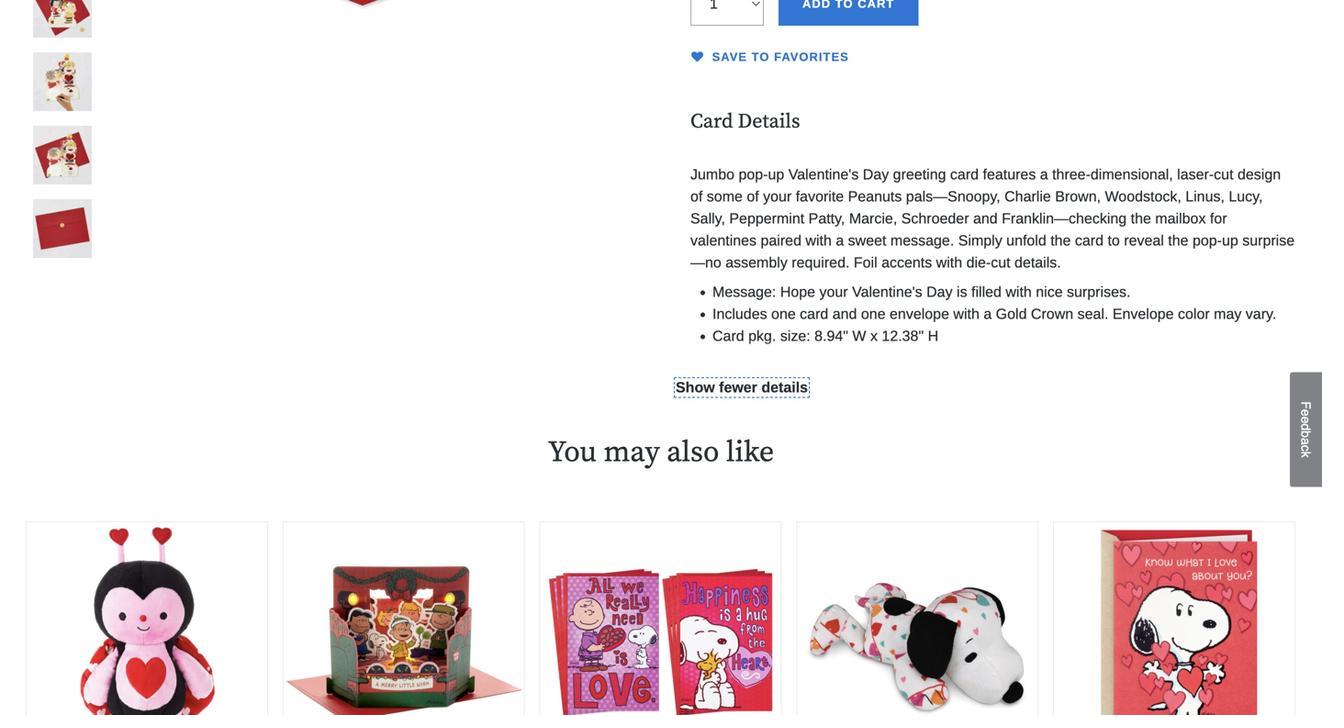 Task type: describe. For each thing, give the bounding box(es) containing it.
0 horizontal spatial the
[[1050, 232, 1071, 249]]

you
[[548, 434, 597, 471]]

some
[[707, 188, 743, 205]]

also
[[667, 434, 719, 471]]

card details region
[[26, 0, 1296, 406]]

4 article from the left
[[796, 522, 1039, 715]]

a inside message: hope your valentine's day is filled with nice surprises. includes one card and one envelope with a gold crown seal. envelope color may vary. card pkg. size: 8.94" w x 12.38" h
[[984, 306, 992, 322]]

x
[[870, 328, 878, 344]]

foil
[[854, 254, 877, 271]]

accents
[[881, 254, 932, 271]]

1 e from the top
[[1299, 409, 1313, 416]]

2 one from the left
[[861, 306, 886, 322]]

0 vertical spatial to
[[752, 50, 770, 64]]

dimensional,
[[1091, 166, 1173, 183]]

and inside jumbo pop-up valentine's day greeting card features a three-dimensional, laser-cut design of some of your favorite peanuts pals—snoopy, charlie brown, woodstock, linus, lucy, sally, peppermint patty, marcie, schroeder and franklin—checking the mailbox for valentines paired with a sweet message. simply unfold the card to reveal the pop-up surprise —no assembly required. foil accents with die-cut details.
[[973, 210, 998, 227]]

pkg.
[[748, 328, 776, 344]]

card inside message: hope your valentine's day is filled with nice surprises. includes one card and one envelope with a gold crown seal. envelope color may vary. card pkg. size: 8.94" w x 12.38" h
[[800, 306, 828, 322]]

1 one from the left
[[771, 306, 796, 322]]

3 article from the left
[[539, 522, 782, 715]]

1 horizontal spatial cut
[[1214, 166, 1233, 183]]

brown,
[[1055, 188, 1101, 205]]

surprises.
[[1067, 284, 1131, 300]]

1 vertical spatial cut
[[991, 254, 1010, 271]]

assembly
[[725, 254, 788, 271]]

with up gold
[[1006, 284, 1032, 300]]

peppermint
[[729, 210, 804, 227]]

day for greeting
[[863, 166, 889, 183]]

valentine's for your
[[852, 284, 922, 300]]

details.
[[1014, 254, 1061, 271]]

b
[[1299, 431, 1313, 438]]

show
[[676, 379, 715, 395]]

d
[[1299, 424, 1313, 431]]

jumbo
[[690, 166, 734, 183]]

is
[[957, 284, 967, 300]]

schroeder
[[901, 210, 969, 227]]

envelope
[[890, 306, 949, 322]]

design
[[1238, 166, 1281, 183]]

gold
[[996, 306, 1027, 322]]

2 article from the left
[[283, 522, 525, 715]]

0 horizontal spatial may
[[604, 434, 660, 471]]

pals—snoopy,
[[906, 188, 1000, 205]]

favorites
[[774, 50, 849, 64]]

charlie
[[1004, 188, 1051, 205]]

a inside button
[[1299, 438, 1313, 445]]

0 vertical spatial pop-
[[739, 166, 768, 183]]

c
[[1299, 445, 1313, 451]]

franklin—checking
[[1002, 210, 1127, 227]]

f
[[1299, 401, 1313, 409]]

0 vertical spatial card
[[950, 166, 979, 183]]

favorite
[[796, 188, 844, 205]]

message:
[[712, 284, 776, 300]]

simply
[[958, 232, 1002, 249]]

1 article from the left
[[26, 522, 268, 715]]

may inside message: hope your valentine's day is filled with nice surprises. includes one card and one envelope with a gold crown seal. envelope color may vary. card pkg. size: 8.94" w x 12.38" h
[[1214, 306, 1242, 322]]

0 vertical spatial up
[[768, 166, 784, 183]]

for
[[1210, 210, 1227, 227]]

paired
[[761, 232, 801, 249]]

k
[[1299, 451, 1313, 458]]

your inside jumbo pop-up valentine's day greeting card features a three-dimensional, laser-cut design of some of your favorite peanuts pals—snoopy, charlie brown, woodstock, linus, lucy, sally, peppermint patty, marcie, schroeder and franklin—checking the mailbox for valentines paired with a sweet message. simply unfold the card to reveal the pop-up surprise —no assembly required. foil accents with die-cut details.
[[763, 188, 792, 205]]

lucy,
[[1229, 188, 1263, 205]]

features
[[983, 166, 1036, 183]]

h
[[928, 328, 938, 344]]

reveal
[[1124, 232, 1164, 249]]

marcie,
[[849, 210, 897, 227]]

peanuts
[[848, 188, 902, 205]]

patty,
[[808, 210, 845, 227]]

linus,
[[1185, 188, 1225, 205]]

filled
[[971, 284, 1002, 300]]

1 vertical spatial up
[[1222, 232, 1238, 249]]

sally,
[[690, 210, 725, 227]]

crown
[[1031, 306, 1073, 322]]



Task type: locate. For each thing, give the bounding box(es) containing it.
e
[[1299, 409, 1313, 416], [1299, 416, 1313, 424]]

to right save
[[752, 50, 770, 64]]

1 vertical spatial day
[[926, 284, 953, 300]]

a up the k
[[1299, 438, 1313, 445]]

jumbo pop-up valentine's day greeting card features a three-dimensional, laser-cut design of some of your favorite peanuts pals—snoopy, charlie brown, woodstock, linus, lucy, sally, peppermint patty, marcie, schroeder and franklin—checking the mailbox for valentines paired with a sweet message. simply unfold the card to reveal the pop-up surprise —no assembly required. foil accents with die-cut details.
[[690, 166, 1295, 271]]

card inside message: hope your valentine's day is filled with nice surprises. includes one card and one envelope with a gold crown seal. envelope color may vary. card pkg. size: 8.94" w x 12.38" h
[[712, 328, 744, 344]]

you may also like
[[548, 434, 774, 471]]

nice
[[1036, 284, 1063, 300]]

card
[[950, 166, 979, 183], [1075, 232, 1104, 249], [800, 306, 828, 322]]

2 horizontal spatial card
[[1075, 232, 1104, 249]]

1 horizontal spatial one
[[861, 306, 886, 322]]

pop- up some
[[739, 166, 768, 183]]

cut down "simply"
[[991, 254, 1010, 271]]

article
[[26, 522, 268, 715], [283, 522, 525, 715], [539, 522, 782, 715], [796, 522, 1039, 715]]

card down franklin—checking
[[1075, 232, 1104, 249]]

save
[[712, 50, 747, 64]]

1 vertical spatial pop-
[[1193, 232, 1222, 249]]

cut up linus,
[[1214, 166, 1233, 183]]

card details
[[690, 109, 800, 134]]

2 of from the left
[[747, 188, 759, 205]]

up down 'for'
[[1222, 232, 1238, 249]]

with
[[806, 232, 832, 249], [936, 254, 962, 271], [1006, 284, 1032, 300], [953, 306, 979, 322]]

your inside message: hope your valentine's day is filled with nice surprises. includes one card and one envelope with a gold crown seal. envelope color may vary. card pkg. size: 8.94" w x 12.38" h
[[819, 284, 848, 300]]

with left die-
[[936, 254, 962, 271]]

color
[[1178, 306, 1210, 322]]

card down includes
[[712, 328, 744, 344]]

your up peppermint
[[763, 188, 792, 205]]

0 vertical spatial card
[[690, 109, 733, 134]]

message.
[[890, 232, 954, 249]]

the down mailbox
[[1168, 232, 1188, 249]]

unfold
[[1006, 232, 1046, 249]]

save to favorites link
[[690, 44, 849, 73]]

one up x
[[861, 306, 886, 322]]

valentine's inside jumbo pop-up valentine's day greeting card features a three-dimensional, laser-cut design of some of your favorite peanuts pals—snoopy, charlie brown, woodstock, linus, lucy, sally, peppermint patty, marcie, schroeder and franklin—checking the mailbox for valentines paired with a sweet message. simply unfold the card to reveal the pop-up surprise —no assembly required. foil accents with die-cut details.
[[788, 166, 859, 183]]

one
[[771, 306, 796, 322], [861, 306, 886, 322]]

peanuts® heart on my sleeve floppy snoopy plush, 10", image
[[797, 523, 1038, 715]]

details
[[761, 379, 808, 395]]

jumbo the peanuts gang® 3d pop-up valentine's day card image
[[33, 0, 92, 38], [106, 0, 654, 85], [33, 52, 92, 111], [33, 126, 92, 185], [33, 199, 92, 258]]

valentine's inside message: hope your valentine's day is filled with nice surprises. includes one card and one envelope with a gold crown seal. envelope color may vary. card pkg. size: 8.94" w x 12.38" h
[[852, 284, 922, 300]]

card
[[690, 109, 733, 134], [712, 328, 744, 344]]

1 vertical spatial your
[[819, 284, 848, 300]]

day left "is"
[[926, 284, 953, 300]]

day inside message: hope your valentine's day is filled with nice surprises. includes one card and one envelope with a gold crown seal. envelope color may vary. card pkg. size: 8.94" w x 12.38" h
[[926, 284, 953, 300]]

save to favorites
[[708, 50, 849, 64]]

show fewer details button
[[676, 379, 808, 396]]

valentine's down accents
[[852, 284, 922, 300]]

sweet
[[848, 232, 886, 249]]

may left vary.
[[1214, 306, 1242, 322]]

0 horizontal spatial card
[[800, 306, 828, 322]]

1 vertical spatial and
[[832, 306, 857, 322]]

day inside jumbo pop-up valentine's day greeting card features a three-dimensional, laser-cut design of some of your favorite peanuts pals—snoopy, charlie brown, woodstock, linus, lucy, sally, peppermint patty, marcie, schroeder and franklin—checking the mailbox for valentines paired with a sweet message. simply unfold the card to reveal the pop-up surprise —no assembly required. foil accents with die-cut details.
[[863, 166, 889, 183]]

0 vertical spatial valentine's
[[788, 166, 859, 183]]

0 vertical spatial and
[[973, 210, 998, 227]]

0 vertical spatial your
[[763, 188, 792, 205]]

up
[[768, 166, 784, 183], [1222, 232, 1238, 249]]

12.38"
[[882, 328, 924, 344]]

2 vertical spatial card
[[800, 306, 828, 322]]

valentine's up favorite
[[788, 166, 859, 183]]

and
[[973, 210, 998, 227], [832, 306, 857, 322]]

2 horizontal spatial the
[[1168, 232, 1188, 249]]

0 vertical spatial day
[[863, 166, 889, 183]]

surprise
[[1242, 232, 1295, 249]]

the down franklin—checking
[[1050, 232, 1071, 249]]

required.
[[792, 254, 850, 271]]

to left reveal
[[1108, 232, 1120, 249]]

0 horizontal spatial one
[[771, 306, 796, 322]]

message: hope your valentine's day is filled with nice surprises. includes one card and one envelope with a gold crown seal. envelope color may vary. card pkg. size: 8.94" w x 12.38" h
[[712, 284, 1276, 344]]

1 horizontal spatial pop-
[[1193, 232, 1222, 249]]

1 of from the left
[[690, 188, 703, 205]]

1 horizontal spatial card
[[950, 166, 979, 183]]

peanuts® assorted snoopy and friends valentine's day cards, pack of 6, image
[[540, 523, 781, 715], [540, 523, 781, 715]]

0 horizontal spatial day
[[863, 166, 889, 183]]

and up "simply"
[[973, 210, 998, 227]]

—no
[[690, 254, 721, 271]]

peanuts® love everything about you valentine's day card, image
[[1054, 523, 1294, 715], [1054, 523, 1294, 715]]

1 vertical spatial card
[[1075, 232, 1104, 249]]

and inside message: hope your valentine's day is filled with nice surprises. includes one card and one envelope with a gold crown seal. envelope color may vary. card pkg. size: 8.94" w x 12.38" h
[[832, 306, 857, 322]]

1 vertical spatial card
[[712, 328, 744, 344]]

1 horizontal spatial and
[[973, 210, 998, 227]]

0 horizontal spatial of
[[690, 188, 703, 205]]

includes
[[712, 306, 767, 322]]

peanuts® merry little wish 3d pop-up christmas card with sound and light, image
[[283, 523, 524, 715], [283, 523, 524, 715]]

1 horizontal spatial of
[[747, 188, 759, 205]]

fewer
[[719, 379, 757, 395]]

your
[[763, 188, 792, 205], [819, 284, 848, 300]]

three-
[[1052, 166, 1091, 183]]

1 horizontal spatial day
[[926, 284, 953, 300]]

0 horizontal spatial and
[[832, 306, 857, 322]]

vary.
[[1246, 306, 1276, 322]]

hope
[[780, 284, 815, 300]]

e up the d
[[1299, 409, 1313, 416]]

1 horizontal spatial your
[[819, 284, 848, 300]]

of
[[690, 188, 703, 205], [747, 188, 759, 205]]

details
[[738, 109, 800, 134]]

f e e d b a c k
[[1299, 401, 1313, 458]]

a down patty,
[[836, 232, 844, 249]]

heart image
[[690, 51, 708, 63]]

your down the required.
[[819, 284, 848, 300]]

greeting
[[893, 166, 946, 183]]

size:
[[780, 328, 810, 344]]

w
[[852, 328, 866, 344]]

day for is
[[926, 284, 953, 300]]

cut
[[1214, 166, 1233, 183], [991, 254, 1010, 271]]

valentines
[[690, 232, 757, 249]]

envelope
[[1113, 306, 1174, 322]]

valentine's for up
[[788, 166, 859, 183]]

card down hope
[[800, 306, 828, 322]]

0 vertical spatial cut
[[1214, 166, 1233, 183]]

1 horizontal spatial to
[[1108, 232, 1120, 249]]

card up pals—snoopy,
[[950, 166, 979, 183]]

may
[[1214, 306, 1242, 322], [604, 434, 660, 471]]

0 horizontal spatial your
[[763, 188, 792, 205]]

day up peanuts
[[863, 166, 889, 183]]

with up the required.
[[806, 232, 832, 249]]

like
[[726, 434, 774, 471]]

1 vertical spatial valentine's
[[852, 284, 922, 300]]

day
[[863, 166, 889, 183], [926, 284, 953, 300]]

0 horizontal spatial cut
[[991, 254, 1010, 271]]

f e e d b a c k button
[[1290, 372, 1322, 487]]

die-
[[966, 254, 991, 271]]

e up b
[[1299, 416, 1313, 424]]

a
[[1040, 166, 1048, 183], [836, 232, 844, 249], [984, 306, 992, 322], [1299, 438, 1313, 445]]

card up jumbo
[[690, 109, 733, 134]]

laser-
[[1177, 166, 1214, 183]]

one up size:
[[771, 306, 796, 322]]

pop-
[[739, 166, 768, 183], [1193, 232, 1222, 249]]

show fewer details
[[676, 379, 808, 395]]

valentine's
[[788, 166, 859, 183], [852, 284, 922, 300]]

mailbox
[[1155, 210, 1206, 227]]

0 vertical spatial may
[[1214, 306, 1242, 322]]

1 horizontal spatial the
[[1131, 210, 1151, 227]]

0 horizontal spatial to
[[752, 50, 770, 64]]

1 vertical spatial to
[[1108, 232, 1120, 249]]

pop- down 'for'
[[1193, 232, 1222, 249]]

0 horizontal spatial pop-
[[739, 166, 768, 183]]

to inside jumbo pop-up valentine's day greeting card features a three-dimensional, laser-cut design of some of your favorite peanuts pals—snoopy, charlie brown, woodstock, linus, lucy, sally, peppermint patty, marcie, schroeder and franklin—checking the mailbox for valentines paired with a sweet message. simply unfold the card to reveal the pop-up surprise —no assembly required. foil accents with die-cut details.
[[1108, 232, 1120, 249]]

up up peppermint
[[768, 166, 784, 183]]

2 e from the top
[[1299, 416, 1313, 424]]

woodstock,
[[1105, 188, 1181, 205]]

1 vertical spatial may
[[604, 434, 660, 471]]

with down "is"
[[953, 306, 979, 322]]

the
[[1131, 210, 1151, 227], [1050, 232, 1071, 249], [1168, 232, 1188, 249]]

8.94"
[[814, 328, 848, 344]]

a left three-
[[1040, 166, 1048, 183]]

1 horizontal spatial up
[[1222, 232, 1238, 249]]

0 horizontal spatial up
[[768, 166, 784, 183]]

may right you
[[604, 434, 660, 471]]

of up peppermint
[[747, 188, 759, 205]]

of up sally,
[[690, 188, 703, 205]]

love bug singing stuffed animal with motion, 12", image
[[27, 523, 267, 715], [27, 523, 267, 715]]

to
[[752, 50, 770, 64], [1108, 232, 1120, 249]]

seal.
[[1077, 306, 1108, 322]]

1 horizontal spatial may
[[1214, 306, 1242, 322]]

a down filled
[[984, 306, 992, 322]]

the down woodstock,
[[1131, 210, 1151, 227]]

and up 8.94" on the right top of the page
[[832, 306, 857, 322]]



Task type: vqa. For each thing, say whether or not it's contained in the screenshot.
leftmost wrap
no



